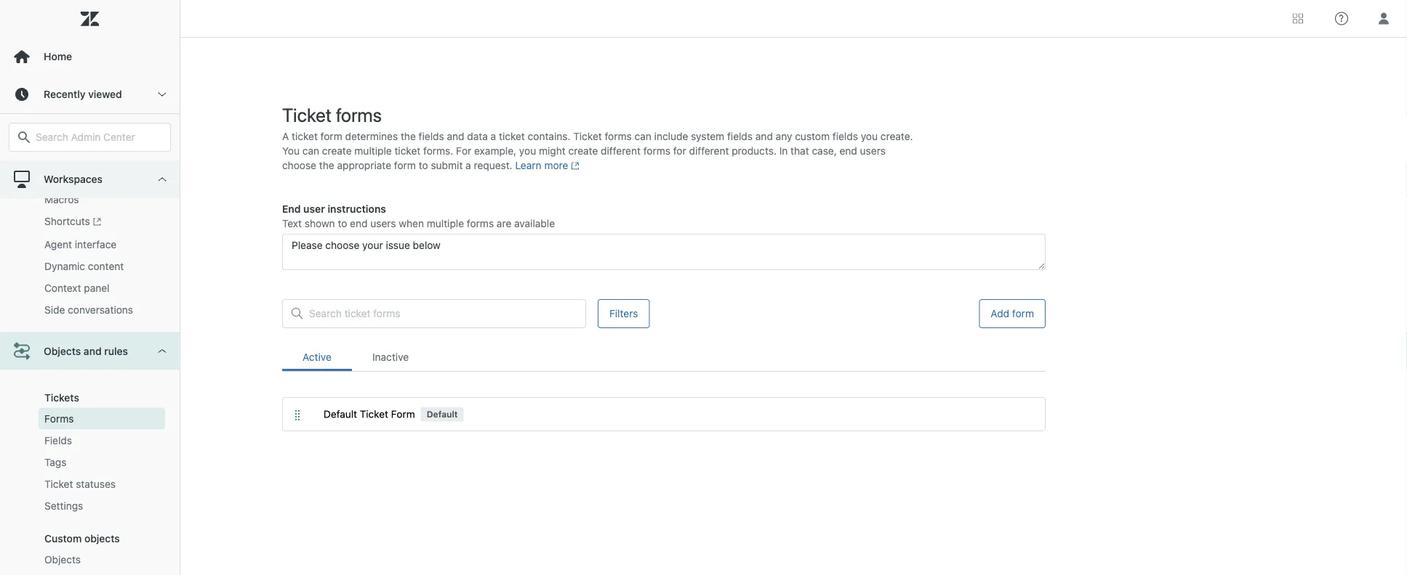Task type: describe. For each thing, give the bounding box(es) containing it.
fields link
[[39, 430, 165, 452]]

macros element
[[44, 193, 79, 208]]

objects
[[84, 533, 120, 545]]

custom
[[44, 533, 82, 545]]

ticket statuses element
[[44, 478, 116, 492]]

and
[[84, 346, 102, 358]]

ticket statuses link
[[39, 474, 165, 496]]

conversations
[[68, 304, 133, 316]]

user menu image
[[1374, 9, 1393, 28]]

recently viewed button
[[0, 76, 180, 113]]

panel
[[84, 282, 109, 294]]

workspaces
[[44, 173, 103, 185]]

views
[[44, 172, 72, 184]]

objects and rules button
[[0, 333, 180, 371]]

dynamic content link
[[39, 256, 165, 278]]

tags element
[[44, 456, 66, 470]]

tags link
[[39, 452, 165, 474]]

macros link
[[39, 189, 165, 211]]

dynamic
[[44, 261, 85, 273]]

context
[[44, 282, 81, 294]]

fields element
[[44, 434, 72, 449]]

objects and rules
[[44, 346, 128, 358]]

views element
[[44, 171, 72, 186]]

agent interface element
[[44, 238, 117, 252]]

tree item containing agent workspace
[[0, 70, 180, 333]]

help image
[[1335, 12, 1348, 25]]

agent for agent workspace
[[44, 151, 72, 163]]

tags
[[44, 457, 66, 469]]

side conversations element
[[44, 303, 133, 318]]

agent interface
[[44, 239, 117, 251]]

none search field inside 'primary' element
[[1, 123, 178, 152]]

ticket
[[44, 479, 73, 491]]

objects link
[[39, 550, 165, 571]]

side
[[44, 304, 65, 316]]

dynamic content element
[[44, 259, 124, 274]]

agent workspace link
[[39, 146, 165, 168]]

content
[[88, 261, 124, 273]]

custom objects
[[44, 533, 120, 545]]



Task type: locate. For each thing, give the bounding box(es) containing it.
macros
[[44, 194, 79, 206]]

side conversations link
[[39, 299, 165, 321]]

1 agent from the top
[[44, 151, 72, 163]]

context panel element
[[44, 281, 109, 296]]

agent
[[44, 151, 72, 163], [44, 239, 72, 251]]

shortcuts element
[[44, 215, 102, 230]]

statuses
[[76, 479, 116, 491]]

shortcuts link
[[39, 211, 165, 234]]

dynamic content
[[44, 261, 124, 273]]

recently
[[44, 88, 86, 100]]

views link
[[39, 168, 165, 189]]

custom objects element
[[44, 533, 120, 545]]

agent workspace
[[44, 151, 127, 163]]

rules
[[104, 346, 128, 358]]

settings
[[44, 501, 83, 513]]

1 tree item from the top
[[0, 70, 180, 333]]

tree containing agent workspace
[[0, 70, 180, 576]]

ticket statuses
[[44, 479, 116, 491]]

workspace
[[75, 151, 127, 163]]

2 tree item from the top
[[0, 333, 180, 576]]

objects down custom
[[44, 554, 81, 566]]

objects element
[[44, 553, 81, 568]]

forms link
[[39, 409, 165, 430]]

tree
[[0, 70, 180, 576]]

None search field
[[1, 123, 178, 152]]

objects inside dropdown button
[[44, 346, 81, 358]]

tree item containing objects and rules
[[0, 333, 180, 576]]

0 vertical spatial objects
[[44, 346, 81, 358]]

agent interface link
[[39, 234, 165, 256]]

2 agent from the top
[[44, 239, 72, 251]]

Search Admin Center field
[[36, 131, 161, 144]]

side conversations
[[44, 304, 133, 316]]

objects left and
[[44, 346, 81, 358]]

1 vertical spatial agent
[[44, 239, 72, 251]]

viewed
[[88, 88, 122, 100]]

context panel
[[44, 282, 109, 294]]

workspaces button
[[0, 161, 180, 199]]

recently viewed
[[44, 88, 122, 100]]

primary element
[[0, 0, 180, 576]]

tickets element
[[44, 392, 79, 404]]

shortcuts
[[44, 216, 90, 228]]

agent up dynamic
[[44, 239, 72, 251]]

home
[[44, 51, 72, 63]]

settings link
[[39, 496, 165, 518]]

forms
[[44, 413, 74, 425]]

tree inside 'primary' element
[[0, 70, 180, 576]]

settings element
[[44, 499, 83, 514]]

agent for agent interface
[[44, 239, 72, 251]]

agent inside agent interface element
[[44, 239, 72, 251]]

objects for objects and rules
[[44, 346, 81, 358]]

tree item
[[0, 70, 180, 333], [0, 333, 180, 576]]

objects for objects
[[44, 554, 81, 566]]

workspaces group
[[0, 108, 180, 333]]

0 vertical spatial agent
[[44, 151, 72, 163]]

zendesk products image
[[1293, 13, 1303, 24]]

interface
[[75, 239, 117, 251]]

fields
[[44, 435, 72, 447]]

agent workspace element
[[44, 149, 127, 164]]

home button
[[0, 38, 180, 76]]

agent up 'views'
[[44, 151, 72, 163]]

forms element
[[44, 412, 74, 427]]

tickets
[[44, 392, 79, 404]]

objects
[[44, 346, 81, 358], [44, 554, 81, 566]]

objects inside "group"
[[44, 554, 81, 566]]

agent inside agent workspace element
[[44, 151, 72, 163]]

context panel link
[[39, 278, 165, 299]]

1 vertical spatial objects
[[44, 554, 81, 566]]

objects and rules group
[[0, 371, 180, 576]]



Task type: vqa. For each thing, say whether or not it's contained in the screenshot.
routing
no



